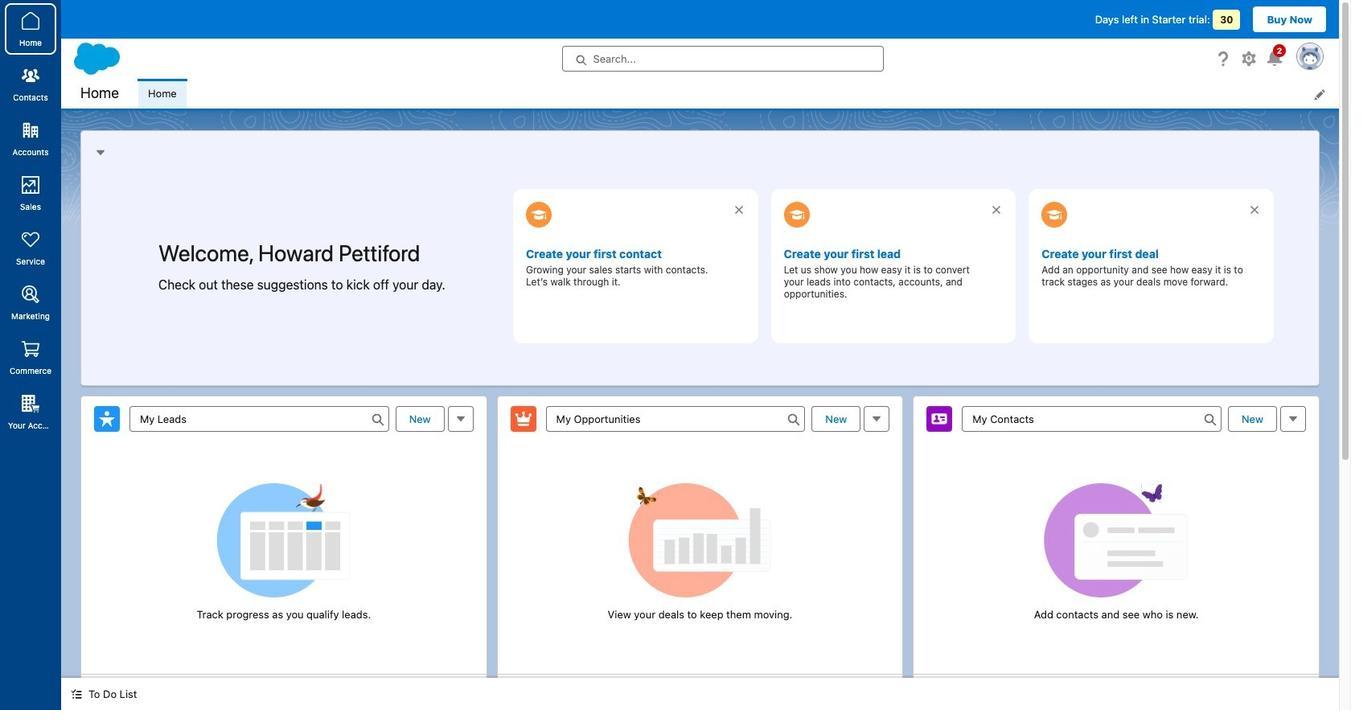 Task type: locate. For each thing, give the bounding box(es) containing it.
1 horizontal spatial select an option text field
[[962, 406, 1222, 432]]

Select an Option text field
[[546, 406, 805, 432], [962, 406, 1222, 432]]

1 select an option text field from the left
[[546, 406, 805, 432]]

0 horizontal spatial select an option text field
[[546, 406, 805, 432]]

Select an Option text field
[[129, 406, 389, 432]]

list
[[138, 79, 1339, 109]]



Task type: describe. For each thing, give the bounding box(es) containing it.
2 select an option text field from the left
[[962, 406, 1222, 432]]

text default image
[[71, 689, 82, 700]]



